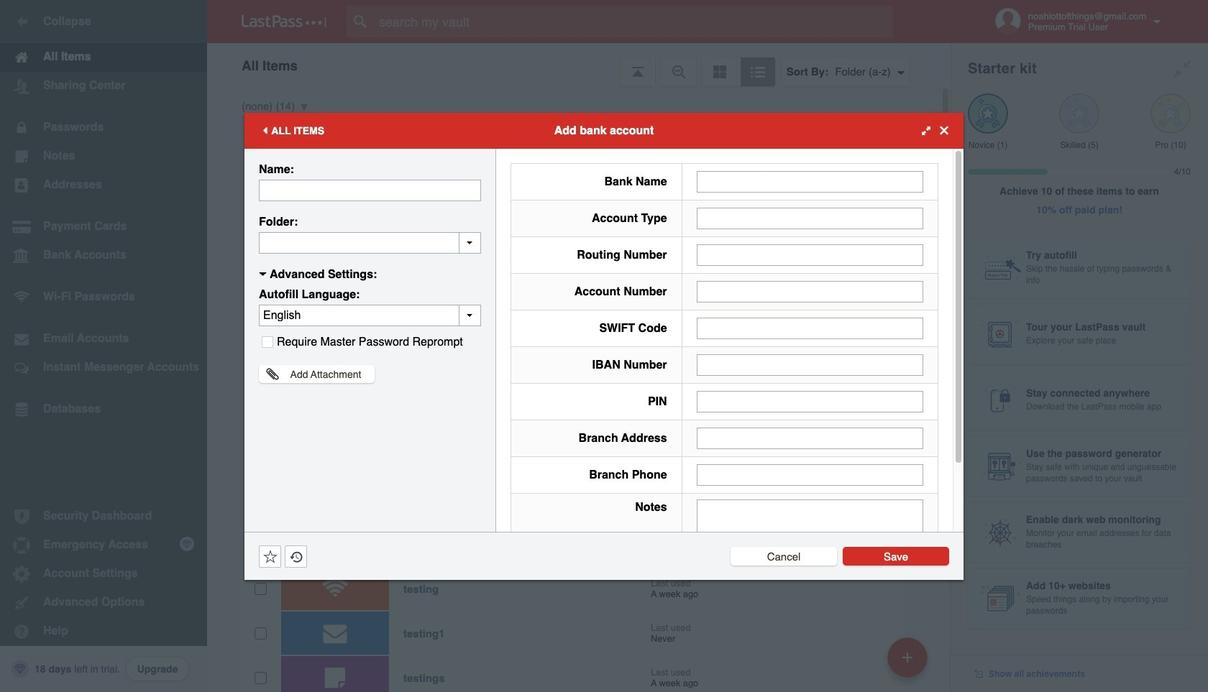 Task type: locate. For each thing, give the bounding box(es) containing it.
None text field
[[259, 179, 481, 201], [697, 244, 924, 266], [697, 318, 924, 339], [697, 354, 924, 376], [697, 391, 924, 412], [697, 428, 924, 449], [697, 464, 924, 486], [259, 179, 481, 201], [697, 244, 924, 266], [697, 318, 924, 339], [697, 354, 924, 376], [697, 391, 924, 412], [697, 428, 924, 449], [697, 464, 924, 486]]

None text field
[[697, 171, 924, 192], [697, 208, 924, 229], [259, 232, 481, 254], [697, 281, 924, 302], [697, 500, 924, 589], [697, 171, 924, 192], [697, 208, 924, 229], [259, 232, 481, 254], [697, 281, 924, 302], [697, 500, 924, 589]]

vault options navigation
[[207, 43, 951, 86]]

dialog
[[245, 113, 964, 598]]

lastpass image
[[242, 15, 327, 28]]



Task type: describe. For each thing, give the bounding box(es) containing it.
search my vault text field
[[347, 6, 921, 37]]

main navigation navigation
[[0, 0, 207, 693]]

Search search field
[[347, 6, 921, 37]]

new item navigation
[[883, 634, 936, 693]]

new item image
[[903, 653, 913, 663]]



Task type: vqa. For each thing, say whether or not it's contained in the screenshot.
text box
yes



